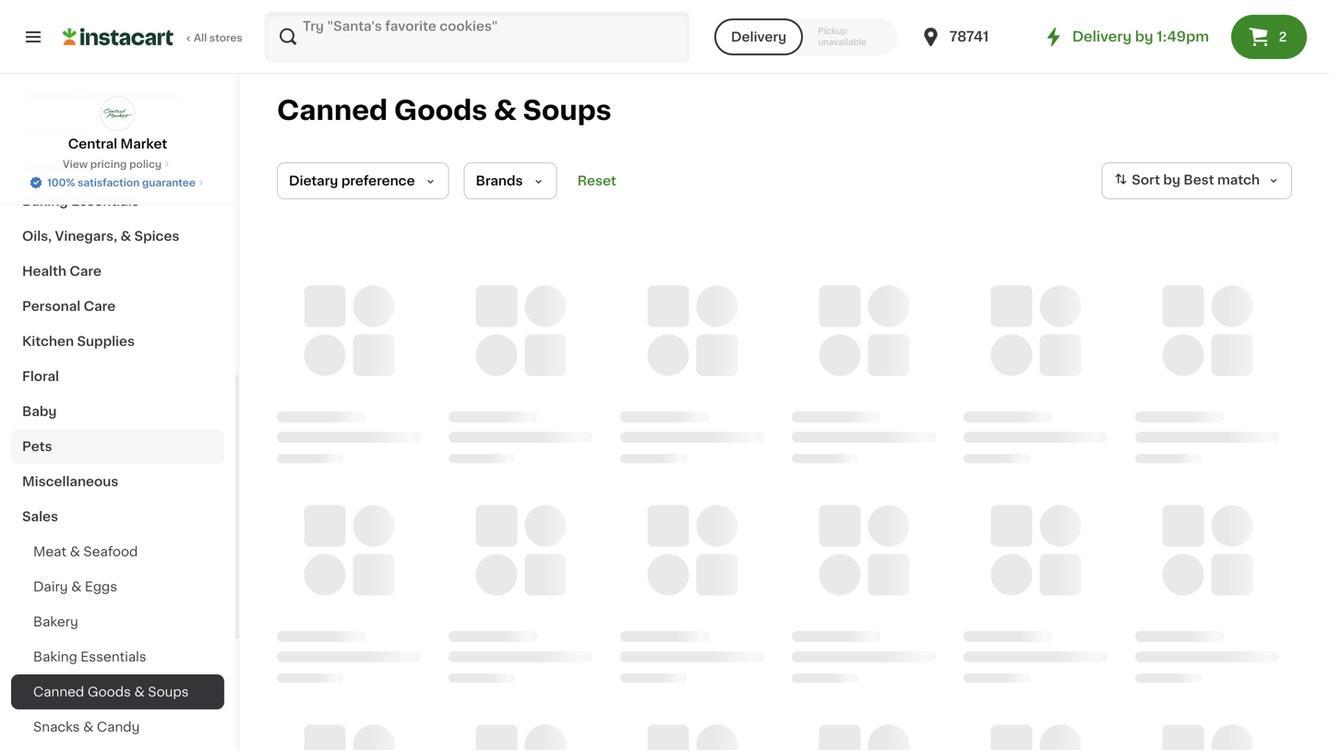Task type: locate. For each thing, give the bounding box(es) containing it.
canned up snacks at the bottom left
[[33, 686, 84, 699]]

dairy
[[33, 581, 68, 594]]

by for sort
[[1164, 174, 1181, 187]]

all stores
[[194, 33, 242, 43]]

dietary preference
[[289, 174, 415, 187]]

central market link
[[68, 96, 167, 153]]

care inside personal care 'link'
[[84, 300, 116, 313]]

1 vertical spatial baking essentials
[[33, 651, 146, 664]]

snacks
[[33, 721, 80, 734]]

1 vertical spatial baking essentials link
[[11, 640, 224, 675]]

1 vertical spatial canned goods & soups link
[[11, 675, 224, 710]]

100% satisfaction guarantee button
[[29, 172, 207, 190]]

candy
[[97, 721, 140, 734]]

canned goods & soups
[[22, 90, 181, 102], [277, 97, 612, 124], [33, 686, 189, 699]]

0 vertical spatial essentials
[[71, 195, 139, 208]]

supplies
[[77, 335, 135, 348]]

canned goods & soups link up central market
[[11, 78, 224, 114]]

by right 'sort'
[[1164, 174, 1181, 187]]

by for delivery
[[1135, 30, 1154, 43]]

personal care
[[22, 300, 116, 313]]

None search field
[[264, 11, 691, 63]]

delivery for delivery by 1:49pm
[[1072, 30, 1132, 43]]

canned up 'breakfast'
[[22, 90, 75, 102]]

2
[[1279, 30, 1287, 43]]

soups up snacks & candy link
[[148, 686, 189, 699]]

care down vinegars, on the top
[[70, 265, 101, 278]]

health
[[22, 265, 66, 278]]

baking down 100%
[[22, 195, 68, 208]]

0 vertical spatial baking essentials link
[[11, 184, 224, 219]]

2 baking essentials link from the top
[[11, 640, 224, 675]]

1 vertical spatial by
[[1164, 174, 1181, 187]]

view pricing policy link
[[63, 157, 173, 172]]

baking down bakery
[[33, 651, 77, 664]]

Search field
[[266, 13, 689, 61]]

meat & seafood link
[[11, 535, 224, 570]]

essentials down 'satisfaction'
[[71, 195, 139, 208]]

baking essentials down 100%
[[22, 195, 139, 208]]

0 vertical spatial canned goods & soups link
[[11, 78, 224, 114]]

best
[[1184, 174, 1215, 187]]

breakfast
[[22, 125, 87, 138]]

0 vertical spatial care
[[70, 265, 101, 278]]

all
[[194, 33, 207, 43]]

canned goods & soups link
[[11, 78, 224, 114], [11, 675, 224, 710]]

delivery by 1:49pm link
[[1043, 26, 1209, 48]]

canned for 1st canned goods & soups link from the bottom
[[33, 686, 84, 699]]

dairy & eggs link
[[11, 570, 224, 605]]

care inside health care link
[[70, 265, 101, 278]]

baking essentials down 'bakery' link
[[33, 651, 146, 664]]

satisfaction
[[78, 178, 140, 188]]

1 horizontal spatial by
[[1164, 174, 1181, 187]]

central market logo image
[[100, 96, 135, 131]]

sales link
[[11, 499, 224, 535]]

market
[[120, 138, 167, 150]]

canned goods & soups link up candy
[[11, 675, 224, 710]]

baking essentials
[[22, 195, 139, 208], [33, 651, 146, 664]]

0 vertical spatial baking
[[22, 195, 68, 208]]

canned up the dietary
[[277, 97, 388, 124]]

by left 1:49pm
[[1135, 30, 1154, 43]]

health care link
[[11, 254, 224, 289]]

reset
[[578, 174, 616, 187]]

delivery inside button
[[731, 30, 787, 43]]

goods up snacks & candy link
[[88, 686, 131, 699]]

1 horizontal spatial delivery
[[1072, 30, 1132, 43]]

eggs
[[85, 581, 117, 594]]

0 vertical spatial baking essentials
[[22, 195, 139, 208]]

by inside field
[[1164, 174, 1181, 187]]

policy
[[129, 159, 162, 169]]

canned goods & soups down search field
[[277, 97, 612, 124]]

instacart logo image
[[63, 26, 174, 48]]

health care
[[22, 265, 101, 278]]

goods
[[78, 90, 122, 102], [394, 97, 488, 124], [88, 686, 131, 699]]

& left spices
[[120, 230, 131, 243]]

canned goods & soups up snacks & candy link
[[33, 686, 189, 699]]

0 vertical spatial by
[[1135, 30, 1154, 43]]

78741
[[950, 30, 989, 43]]

soups right the central market logo
[[139, 90, 181, 102]]

care for personal care
[[84, 300, 116, 313]]

1 baking essentials link from the top
[[11, 184, 224, 219]]

bakery
[[33, 616, 78, 629]]

1 vertical spatial care
[[84, 300, 116, 313]]

delivery
[[1072, 30, 1132, 43], [731, 30, 787, 43]]

by
[[1135, 30, 1154, 43], [1164, 174, 1181, 187]]

100% satisfaction guarantee
[[47, 178, 196, 188]]

brands
[[476, 174, 523, 187]]

household
[[22, 160, 95, 173]]

oils,
[[22, 230, 52, 243]]

&
[[125, 90, 136, 102], [494, 97, 517, 124], [120, 230, 131, 243], [70, 546, 80, 559], [71, 581, 82, 594], [134, 686, 145, 699], [83, 721, 94, 734]]

essentials
[[71, 195, 139, 208], [81, 651, 146, 664]]

essentials down 'bakery' link
[[81, 651, 146, 664]]

baking essentials link
[[11, 184, 224, 219], [11, 640, 224, 675]]

brands button
[[464, 162, 557, 199]]

household link
[[11, 149, 224, 184]]

care
[[70, 265, 101, 278], [84, 300, 116, 313]]

care up supplies
[[84, 300, 116, 313]]

goods down search field
[[394, 97, 488, 124]]

goods up breakfast link on the left top of the page
[[78, 90, 122, 102]]

oils, vinegars, & spices
[[22, 230, 180, 243]]

reset button
[[572, 162, 622, 199]]

best match
[[1184, 174, 1260, 187]]

central market
[[68, 138, 167, 150]]

dairy & eggs
[[33, 581, 117, 594]]

goods for 1st canned goods & soups link from the bottom
[[88, 686, 131, 699]]

canned
[[22, 90, 75, 102], [277, 97, 388, 124], [33, 686, 84, 699]]

view
[[63, 159, 88, 169]]

soups
[[139, 90, 181, 102], [523, 97, 612, 124], [148, 686, 189, 699]]

0 horizontal spatial delivery
[[731, 30, 787, 43]]

0 horizontal spatial by
[[1135, 30, 1154, 43]]

baking
[[22, 195, 68, 208], [33, 651, 77, 664]]



Task type: describe. For each thing, give the bounding box(es) containing it.
& left candy
[[83, 721, 94, 734]]

baking essentials for 2nd baking essentials link from the top of the page
[[33, 651, 146, 664]]

oils, vinegars, & spices link
[[11, 219, 224, 254]]

seafood
[[83, 546, 138, 559]]

floral
[[22, 370, 59, 383]]

pets
[[22, 440, 52, 453]]

floral link
[[11, 359, 224, 394]]

service type group
[[715, 18, 898, 55]]

1 vertical spatial essentials
[[81, 651, 146, 664]]

& up candy
[[134, 686, 145, 699]]

baking essentials for 1st baking essentials link from the top of the page
[[22, 195, 139, 208]]

breakfast link
[[11, 114, 224, 149]]

pricing
[[90, 159, 127, 169]]

soups up reset
[[523, 97, 612, 124]]

meat
[[33, 546, 67, 559]]

pets link
[[11, 429, 224, 464]]

canned for 1st canned goods & soups link from the top
[[22, 90, 75, 102]]

central
[[68, 138, 117, 150]]

vinegars,
[[55, 230, 117, 243]]

sales
[[22, 511, 58, 523]]

bakery link
[[11, 605, 224, 640]]

kitchen
[[22, 335, 74, 348]]

& right meat
[[70, 546, 80, 559]]

preference
[[341, 174, 415, 187]]

2 button
[[1232, 15, 1307, 59]]

snacks & candy
[[33, 721, 140, 734]]

100%
[[47, 178, 75, 188]]

miscellaneous link
[[11, 464, 224, 499]]

spices
[[134, 230, 180, 243]]

dietary
[[289, 174, 338, 187]]

& up breakfast link on the left top of the page
[[125, 90, 136, 102]]

view pricing policy
[[63, 159, 162, 169]]

& left 'eggs'
[[71, 581, 82, 594]]

soups for 1st canned goods & soups link from the bottom
[[148, 686, 189, 699]]

2 canned goods & soups link from the top
[[11, 675, 224, 710]]

sort
[[1132, 174, 1160, 187]]

1 vertical spatial baking
[[33, 651, 77, 664]]

& up brands dropdown button
[[494, 97, 517, 124]]

care for health care
[[70, 265, 101, 278]]

Best match Sort by field
[[1102, 162, 1292, 199]]

delivery for delivery
[[731, 30, 787, 43]]

kitchen supplies link
[[11, 324, 224, 359]]

personal care link
[[11, 289, 224, 324]]

goods for 1st canned goods & soups link from the top
[[78, 90, 122, 102]]

delivery by 1:49pm
[[1072, 30, 1209, 43]]

baby
[[22, 405, 57, 418]]

sort by
[[1132, 174, 1181, 187]]

kitchen supplies
[[22, 335, 135, 348]]

canned goods & soups up breakfast link on the left top of the page
[[22, 90, 181, 102]]

dietary preference button
[[277, 162, 449, 199]]

all stores link
[[63, 11, 244, 63]]

match
[[1218, 174, 1260, 187]]

baby link
[[11, 394, 224, 429]]

soups for 1st canned goods & soups link from the top
[[139, 90, 181, 102]]

meat & seafood
[[33, 546, 138, 559]]

1:49pm
[[1157, 30, 1209, 43]]

stores
[[209, 33, 242, 43]]

snacks & candy link
[[11, 710, 224, 745]]

personal
[[22, 300, 81, 313]]

78741 button
[[920, 11, 1031, 63]]

guarantee
[[142, 178, 196, 188]]

delivery button
[[715, 18, 803, 55]]

1 canned goods & soups link from the top
[[11, 78, 224, 114]]

miscellaneous
[[22, 475, 118, 488]]



Task type: vqa. For each thing, say whether or not it's contained in the screenshot.
Snacks & Candy
yes



